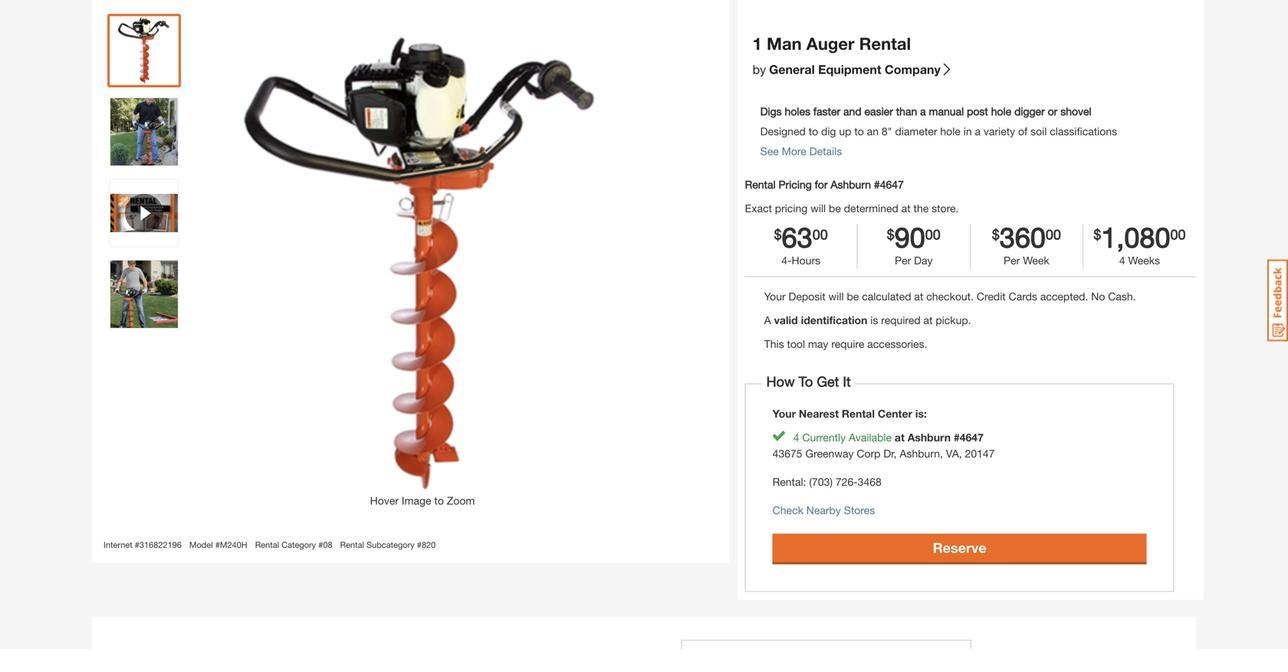 Task type: describe. For each thing, give the bounding box(es) containing it.
lg digging generalequipment auger1man large 02 a.1 image
[[110, 98, 178, 166]]

faster
[[814, 105, 841, 118]]

per day
[[895, 254, 933, 267]]

check
[[773, 504, 804, 517]]

1,080
[[1102, 221, 1171, 253]]

$ for 63
[[774, 226, 782, 243]]

digger
[[1015, 105, 1045, 118]]

$ 90 00
[[887, 221, 941, 253]]

be for calculated
[[847, 290, 859, 303]]

08
[[323, 540, 333, 550]]

dr
[[884, 448, 894, 460]]

store.
[[932, 202, 959, 215]]

up
[[839, 125, 852, 138]]

1 man auger rental
[[753, 33, 911, 54]]

63 dollars and 00 cents element containing $
[[774, 224, 782, 251]]

1 horizontal spatial to
[[809, 125, 818, 138]]

corp
[[857, 448, 881, 460]]

rental: (703) 726-3468
[[773, 476, 882, 489]]

your for your nearest rental center is:
[[773, 408, 796, 420]]

63
[[782, 221, 813, 253]]

00 for 360
[[1046, 226, 1061, 243]]

will for pricing
[[811, 202, 826, 215]]

2 vertical spatial ashburn
[[900, 448, 940, 460]]

by
[[753, 62, 766, 77]]

require
[[832, 338, 865, 351]]

per week
[[1004, 254, 1050, 267]]

3468
[[858, 476, 882, 489]]

checkout.
[[927, 290, 974, 303]]

4-hours
[[782, 254, 821, 267]]

cash.
[[1108, 290, 1136, 303]]

tool
[[787, 338, 805, 351]]

6031154404001 image
[[110, 194, 178, 232]]

holes
[[785, 105, 811, 118]]

see
[[761, 145, 779, 158]]

# right subcategory
[[417, 540, 422, 550]]

digs
[[761, 105, 782, 118]]

reserve button
[[773, 534, 1147, 563]]

3 , from the left
[[959, 448, 962, 460]]

00 for 90
[[926, 226, 941, 243]]

exact
[[745, 202, 772, 215]]

company
[[885, 62, 941, 77]]

general
[[769, 62, 815, 77]]

identification
[[801, 314, 868, 327]]

0 horizontal spatial to
[[434, 495, 444, 507]]

manual
[[929, 105, 964, 118]]

internet
[[104, 540, 132, 550]]

4 currently available at ashburn # 4647 43675 greenway corp dr , ashburn , va , 20147
[[773, 432, 995, 460]]

4-
[[782, 254, 792, 267]]

nearby
[[807, 504, 841, 517]]

at for calculated
[[914, 290, 924, 303]]

rental up exact
[[745, 178, 776, 191]]

week
[[1023, 254, 1050, 267]]

check nearby stores
[[773, 504, 875, 517]]

lg digging generalequipment auger1man large 03 a.2 image
[[110, 261, 178, 328]]

# right category at the bottom of page
[[318, 540, 323, 550]]

20147
[[965, 448, 995, 460]]

2 , from the left
[[940, 448, 943, 460]]

$ for 90
[[887, 226, 895, 243]]

0 vertical spatial ashburn
[[831, 178, 871, 191]]

a valid identification is required at pickup.
[[764, 314, 971, 327]]

hover
[[370, 495, 399, 507]]

1 vertical spatial hole
[[941, 125, 961, 138]]

4 for weeks
[[1120, 254, 1126, 267]]

more
[[782, 145, 807, 158]]

than
[[896, 105, 917, 118]]

internet # 316822196 model # m240h rental category # 08 rental subcategory # 820
[[104, 540, 436, 550]]

lg digging generalequipment auger1man large 01 a.0 image
[[110, 17, 178, 84]]

details
[[810, 145, 842, 158]]

360 dollars and 00 cents element containing $
[[992, 224, 1000, 251]]

rental left category at the bottom of page
[[255, 540, 279, 550]]

diameter
[[895, 125, 938, 138]]

90
[[895, 221, 926, 253]]

will for deposit
[[829, 290, 844, 303]]

1,080 dollars and 00 cents element containing $
[[1094, 224, 1102, 251]]

1,080 dollars and 00 cents element containing 00
[[1171, 224, 1186, 251]]

8"
[[882, 125, 892, 138]]

$ for 360
[[992, 226, 1000, 243]]

316822196
[[139, 540, 182, 550]]

deposit
[[789, 290, 826, 303]]

4 weeks
[[1120, 254, 1160, 267]]

at for determined
[[902, 202, 911, 215]]

0 vertical spatial a
[[920, 105, 926, 118]]

63 dollars and 00 cents element containing 00
[[813, 224, 828, 251]]

classiﬁcations
[[1050, 125, 1117, 138]]

no
[[1091, 290, 1105, 303]]

credit
[[977, 290, 1006, 303]]

pricing
[[775, 202, 808, 215]]

360
[[1000, 221, 1046, 253]]

designed
[[761, 125, 806, 138]]

required
[[881, 314, 921, 327]]

auger
[[807, 33, 855, 54]]

general equipment company
[[769, 62, 941, 77]]

it
[[843, 374, 851, 390]]

2 horizontal spatial to
[[855, 125, 864, 138]]

726-
[[836, 476, 858, 489]]



Task type: locate. For each thing, give the bounding box(es) containing it.
0 horizontal spatial 4647
[[880, 178, 904, 191]]

hole up variety
[[991, 105, 1012, 118]]

0 horizontal spatial 4
[[794, 432, 799, 444]]

# right internet
[[135, 540, 139, 550]]

at for required
[[924, 314, 933, 327]]

rental up available at the right
[[842, 408, 875, 420]]

will down 'for'
[[811, 202, 826, 215]]

be for determined
[[829, 202, 841, 215]]

variety
[[984, 125, 1016, 138]]

greenway
[[806, 448, 854, 460]]

accepted.
[[1041, 290, 1089, 303]]

hover image to zoom
[[370, 495, 475, 507]]

post
[[967, 105, 988, 118]]

1 horizontal spatial be
[[847, 290, 859, 303]]

weeks
[[1129, 254, 1160, 267]]

at
[[902, 202, 911, 215], [914, 290, 924, 303], [924, 314, 933, 327], [895, 432, 905, 444]]

exact pricing will be determined at the store.
[[745, 202, 959, 215]]

1 vertical spatial your
[[773, 408, 796, 420]]

(703)
[[809, 476, 833, 489]]

4 for currently
[[794, 432, 799, 444]]

1 horizontal spatial 4647
[[960, 432, 984, 444]]

soil
[[1031, 125, 1047, 138]]

cards
[[1009, 290, 1038, 303]]

1 vertical spatial ashburn
[[908, 432, 951, 444]]

valid
[[774, 314, 798, 327]]

category
[[282, 540, 316, 550]]

currently
[[802, 432, 846, 444]]

# up va
[[954, 432, 960, 444]]

zoom
[[447, 495, 475, 507]]

ashburn down is:
[[908, 432, 951, 444]]

at down 'center'
[[895, 432, 905, 444]]

1 horizontal spatial 4
[[1120, 254, 1126, 267]]

, left va
[[940, 448, 943, 460]]

get
[[817, 374, 839, 390]]

digs holes faster and easier than a manual post hole digger or shovel designed to dig up to an 8" diameter hole in a variety of soil classiﬁcations see more details
[[761, 105, 1117, 158]]

4 inside 4 currently available at ashburn # 4647 43675 greenway corp dr , ashburn , va , 20147
[[794, 432, 799, 444]]

360 dollars and 00 cents element
[[971, 221, 1083, 253], [1000, 221, 1046, 253], [992, 224, 1000, 251], [1046, 224, 1061, 251]]

3 00 from the left
[[1046, 226, 1061, 243]]

4647
[[880, 178, 904, 191], [960, 432, 984, 444]]

4
[[1120, 254, 1126, 267], [794, 432, 799, 444]]

your
[[764, 290, 786, 303], [773, 408, 796, 420]]

00 inside '$ 63 00'
[[813, 226, 828, 243]]

hover image to zoom link
[[192, 33, 653, 509]]

per left week at the right top of the page
[[1004, 254, 1020, 267]]

4 left 'weeks'
[[1120, 254, 1126, 267]]

to
[[799, 374, 813, 390]]

at up required
[[914, 290, 924, 303]]

see more details link
[[761, 145, 842, 158]]

0 vertical spatial your
[[764, 290, 786, 303]]

a
[[920, 105, 926, 118], [975, 125, 981, 138]]

rental up company
[[859, 33, 911, 54]]

2 per from the left
[[1004, 254, 1020, 267]]

1 vertical spatial 4
[[794, 432, 799, 444]]

pricing
[[779, 178, 812, 191]]

00 inside the $ 1,080 00
[[1171, 226, 1186, 243]]

0 horizontal spatial be
[[829, 202, 841, 215]]

at left pickup.
[[924, 314, 933, 327]]

is
[[871, 314, 878, 327]]

,
[[894, 448, 897, 460], [940, 448, 943, 460], [959, 448, 962, 460]]

or
[[1048, 105, 1058, 118]]

4 00 from the left
[[1171, 226, 1186, 243]]

your for your deposit will be calculated at checkout. credit cards accepted. no cash.
[[764, 290, 786, 303]]

3 $ from the left
[[992, 226, 1000, 243]]

63 dollars and 00 cents element
[[745, 221, 857, 253], [782, 221, 813, 253], [774, 224, 782, 251], [813, 224, 828, 251]]

0 horizontal spatial per
[[895, 254, 911, 267]]

a right 'in'
[[975, 125, 981, 138]]

pickup.
[[936, 314, 971, 327]]

ashburn
[[831, 178, 871, 191], [908, 432, 951, 444], [900, 448, 940, 460]]

# up determined
[[874, 178, 880, 191]]

1 per from the left
[[895, 254, 911, 267]]

, right corp
[[894, 448, 897, 460]]

0 vertical spatial will
[[811, 202, 826, 215]]

$ 63 00
[[774, 221, 828, 253]]

4647 up determined
[[880, 178, 904, 191]]

90 dollars and 00 cents element containing 00
[[926, 224, 941, 251]]

90 dollars and 00 cents element containing $
[[887, 224, 895, 251]]

to left zoom
[[434, 495, 444, 507]]

, left 20147
[[959, 448, 962, 460]]

your down the how
[[773, 408, 796, 420]]

820
[[422, 540, 436, 550]]

360 dollars and 00 cents element containing 00
[[1046, 224, 1061, 251]]

a right than
[[920, 105, 926, 118]]

00 inside $ 90 00
[[926, 226, 941, 243]]

4 $ from the left
[[1094, 226, 1102, 243]]

$ inside $ 360 00
[[992, 226, 1000, 243]]

rental:
[[773, 476, 806, 489]]

1
[[753, 33, 762, 54]]

1 horizontal spatial ,
[[940, 448, 943, 460]]

ashburn right dr
[[900, 448, 940, 460]]

easier
[[865, 105, 893, 118]]

per left day
[[895, 254, 911, 267]]

per for 360
[[1004, 254, 1020, 267]]

reserve
[[933, 540, 987, 557]]

day
[[914, 254, 933, 267]]

a
[[764, 314, 771, 327]]

ashburn up exact pricing will be determined at the store.
[[831, 178, 871, 191]]

1 vertical spatial a
[[975, 125, 981, 138]]

1 vertical spatial will
[[829, 290, 844, 303]]

00 for 1,080
[[1171, 226, 1186, 243]]

0 vertical spatial 4
[[1120, 254, 1126, 267]]

1 horizontal spatial per
[[1004, 254, 1020, 267]]

at inside 4 currently available at ashburn # 4647 43675 greenway corp dr , ashburn , va , 20147
[[895, 432, 905, 444]]

how to get it
[[763, 374, 855, 390]]

m240h
[[220, 540, 248, 550]]

rental right 08
[[340, 540, 364, 550]]

at left the
[[902, 202, 911, 215]]

to
[[809, 125, 818, 138], [855, 125, 864, 138], [434, 495, 444, 507]]

$ inside $ 90 00
[[887, 226, 895, 243]]

1 vertical spatial be
[[847, 290, 859, 303]]

0 horizontal spatial ,
[[894, 448, 897, 460]]

00 inside $ 360 00
[[1046, 226, 1061, 243]]

0 horizontal spatial hole
[[941, 125, 961, 138]]

stores
[[844, 504, 875, 517]]

1 , from the left
[[894, 448, 897, 460]]

0 vertical spatial be
[[829, 202, 841, 215]]

dig
[[821, 125, 836, 138]]

center
[[878, 408, 913, 420]]

be down rental pricing for ashburn # 4647
[[829, 202, 841, 215]]

your up "a"
[[764, 290, 786, 303]]

and
[[844, 105, 862, 118]]

how
[[767, 374, 795, 390]]

hole left 'in'
[[941, 125, 961, 138]]

to left an
[[855, 125, 864, 138]]

1 $ from the left
[[774, 226, 782, 243]]

4 up 43675
[[794, 432, 799, 444]]

00
[[813, 226, 828, 243], [926, 226, 941, 243], [1046, 226, 1061, 243], [1171, 226, 1186, 243]]

an
[[867, 125, 879, 138]]

model
[[189, 540, 213, 550]]

# inside 4 currently available at ashburn # 4647 43675 greenway corp dr , ashburn , va , 20147
[[954, 432, 960, 444]]

# right 'model'
[[215, 540, 220, 550]]

$ inside the $ 1,080 00
[[1094, 226, 1102, 243]]

accessories.
[[868, 338, 928, 351]]

per
[[895, 254, 911, 267], [1004, 254, 1020, 267]]

hole
[[991, 105, 1012, 118], [941, 125, 961, 138]]

calculated
[[862, 290, 912, 303]]

va
[[946, 448, 959, 460]]

1 vertical spatial 4647
[[960, 432, 984, 444]]

hours
[[792, 254, 821, 267]]

0 vertical spatial hole
[[991, 105, 1012, 118]]

1 horizontal spatial will
[[829, 290, 844, 303]]

2 $ from the left
[[887, 226, 895, 243]]

feedback link image
[[1268, 259, 1288, 342]]

for
[[815, 178, 828, 191]]

will up identification
[[829, 290, 844, 303]]

$ for 1,080
[[1094, 226, 1102, 243]]

0 vertical spatial 4647
[[880, 178, 904, 191]]

of
[[1018, 125, 1028, 138]]

your nearest rental center is:
[[773, 408, 927, 420]]

0 horizontal spatial will
[[811, 202, 826, 215]]

the
[[914, 202, 929, 215]]

man
[[767, 33, 802, 54]]

your deposit will be calculated at checkout. credit cards accepted. no cash.
[[764, 290, 1136, 303]]

$ inside '$ 63 00'
[[774, 226, 782, 243]]

1 horizontal spatial hole
[[991, 105, 1012, 118]]

2 horizontal spatial ,
[[959, 448, 962, 460]]

2 00 from the left
[[926, 226, 941, 243]]

$ 360 00
[[992, 221, 1061, 253]]

this
[[764, 338, 784, 351]]

00 for 63
[[813, 226, 828, 243]]

1 horizontal spatial a
[[975, 125, 981, 138]]

1,080 dollars and 00 cents element
[[1084, 221, 1196, 253], [1102, 221, 1171, 253], [1094, 224, 1102, 251], [1171, 224, 1186, 251]]

0 horizontal spatial a
[[920, 105, 926, 118]]

to left dig
[[809, 125, 818, 138]]

subcategory
[[367, 540, 415, 550]]

per for 90
[[895, 254, 911, 267]]

shovel
[[1061, 105, 1092, 118]]

43675
[[773, 448, 803, 460]]

4647 inside 4 currently available at ashburn # 4647 43675 greenway corp dr , ashburn , va , 20147
[[960, 432, 984, 444]]

be up a valid identification is required at pickup.
[[847, 290, 859, 303]]

available
[[849, 432, 892, 444]]

1 00 from the left
[[813, 226, 828, 243]]

4647 up 20147
[[960, 432, 984, 444]]

90 dollars and 00 cents element
[[858, 221, 970, 253], [895, 221, 926, 253], [887, 224, 895, 251], [926, 224, 941, 251]]

#
[[874, 178, 880, 191], [954, 432, 960, 444], [135, 540, 139, 550], [215, 540, 220, 550], [318, 540, 323, 550], [417, 540, 422, 550]]

equipment
[[818, 62, 882, 77]]



Task type: vqa. For each thing, say whether or not it's contained in the screenshot.


